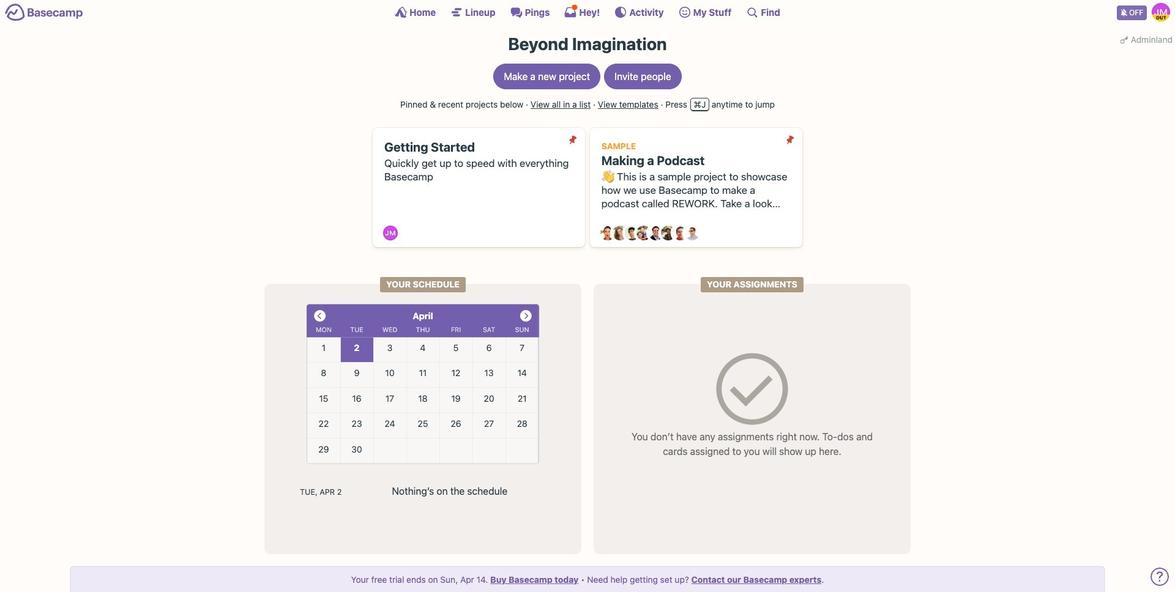 Task type: describe. For each thing, give the bounding box(es) containing it.
jer mill image
[[1152, 3, 1171, 21]]

switch accounts image
[[5, 3, 83, 22]]

josh fiske image
[[649, 226, 664, 241]]



Task type: vqa. For each thing, say whether or not it's contained in the screenshot.
'Notifying'
no



Task type: locate. For each thing, give the bounding box(es) containing it.
steve marsh image
[[673, 226, 688, 241]]

jared davis image
[[625, 226, 640, 241]]

cheryl walters image
[[613, 226, 627, 241]]

jennifer young image
[[637, 226, 652, 241]]

nicole katz image
[[661, 226, 676, 241]]

annie bryan image
[[601, 226, 615, 241]]

keyboard shortcut: ⌘ + / image
[[747, 6, 759, 18]]

main element
[[0, 0, 1176, 24]]

victor cooper image
[[685, 226, 700, 241]]

jer mill image
[[384, 226, 398, 241]]



